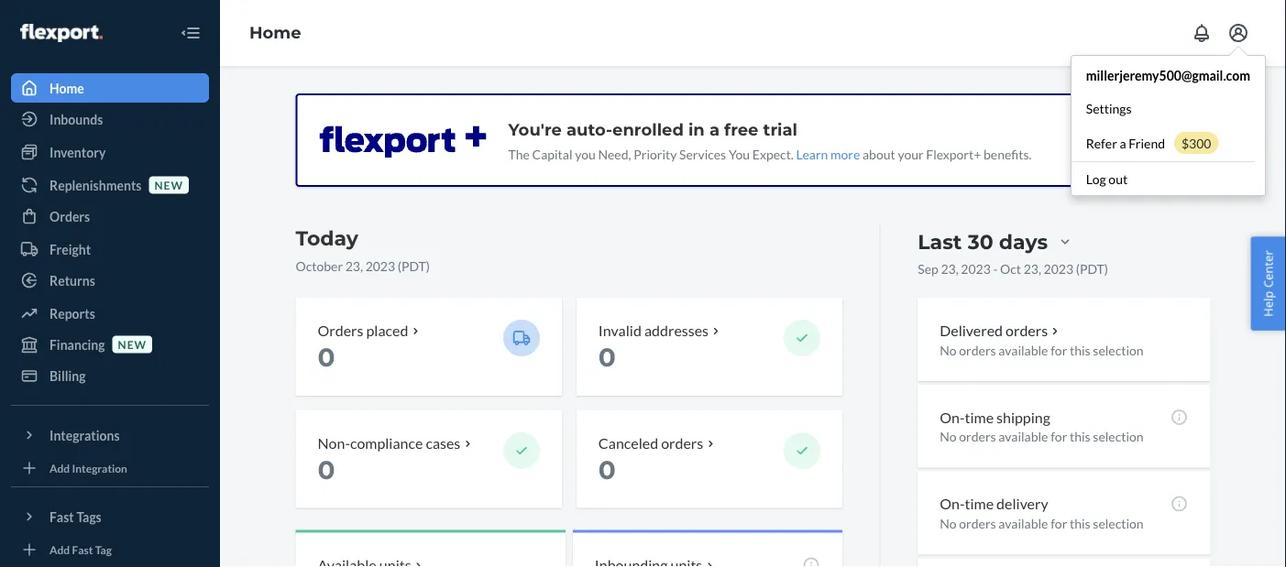 Task type: vqa. For each thing, say whether or not it's contained in the screenshot.
DOWNLOAD THE TEMPLATE link
no



Task type: locate. For each thing, give the bounding box(es) containing it.
1 no orders available for this selection from the top
[[940, 342, 1144, 358]]

no orders available for this selection
[[940, 342, 1144, 358], [940, 429, 1144, 445], [940, 516, 1144, 532]]

home link right close navigation image
[[249, 23, 301, 43]]

2 no from the top
[[940, 429, 957, 445]]

0 vertical spatial new
[[154, 178, 183, 192]]

time left shipping
[[965, 408, 994, 426]]

no orders available for this selection down delivered orders button
[[940, 342, 1144, 358]]

1 for from the top
[[1051, 342, 1068, 358]]

no down on-time shipping in the bottom right of the page
[[940, 429, 957, 445]]

3 no from the top
[[940, 516, 957, 532]]

1 vertical spatial available
[[999, 429, 1049, 445]]

1 horizontal spatial new
[[154, 178, 183, 192]]

delivered
[[940, 321, 1003, 339]]

1 vertical spatial this
[[1070, 429, 1091, 445]]

fast tags
[[50, 509, 102, 525]]

0 vertical spatial available
[[999, 342, 1049, 358]]

0 horizontal spatial pdt
[[402, 258, 426, 274]]

fast left tag
[[72, 543, 93, 557]]

2 no orders available for this selection from the top
[[940, 429, 1144, 445]]

0 vertical spatial fast
[[50, 509, 74, 525]]

3 for from the top
[[1051, 516, 1068, 532]]

0 horizontal spatial new
[[118, 338, 147, 351]]

( inside today october 23, 2023 ( pdt )
[[398, 258, 402, 274]]

1 horizontal spatial )
[[1105, 261, 1109, 277]]

new up orders link
[[154, 178, 183, 192]]

2 add from the top
[[50, 543, 70, 557]]

0 vertical spatial orders
[[50, 209, 90, 224]]

refer
[[1087, 135, 1118, 151]]

pdt up placed
[[402, 258, 426, 274]]

2 available from the top
[[999, 429, 1049, 445]]

0 vertical spatial no
[[940, 342, 957, 358]]

0 horizontal spatial orders
[[50, 209, 90, 224]]

open notifications image
[[1191, 22, 1213, 44]]

( up placed
[[398, 258, 402, 274]]

0 horizontal spatial 23,
[[346, 258, 363, 274]]

0 horizontal spatial a
[[710, 119, 720, 139]]

0 horizontal spatial )
[[426, 258, 430, 274]]

0 vertical spatial home
[[249, 23, 301, 43]]

time for delivery
[[965, 495, 994, 513]]

0 vertical spatial for
[[1051, 342, 1068, 358]]

pdt
[[402, 258, 426, 274], [1080, 261, 1105, 277]]

add for add fast tag
[[50, 543, 70, 557]]

1 vertical spatial for
[[1051, 429, 1068, 445]]

1 horizontal spatial a
[[1120, 135, 1127, 151]]

23,
[[346, 258, 363, 274], [941, 261, 959, 277], [1024, 261, 1042, 277]]

time left "delivery"
[[965, 495, 994, 513]]

orders left placed
[[318, 321, 364, 339]]

home
[[249, 23, 301, 43], [50, 80, 84, 96]]

2 horizontal spatial 23,
[[1024, 261, 1042, 277]]

fast inside dropdown button
[[50, 509, 74, 525]]

0 vertical spatial add
[[50, 462, 70, 475]]

orders
[[50, 209, 90, 224], [318, 321, 364, 339]]

no down on-time delivery
[[940, 516, 957, 532]]

the
[[509, 146, 530, 162]]

time
[[965, 408, 994, 426], [965, 495, 994, 513]]

2 horizontal spatial 2023
[[1044, 261, 1074, 277]]

this
[[1070, 342, 1091, 358], [1070, 429, 1091, 445], [1070, 516, 1091, 532]]

no orders available for this selection for delivery
[[940, 516, 1144, 532]]

non-
[[318, 434, 350, 452]]

2023 left -
[[961, 261, 991, 277]]

available
[[999, 342, 1049, 358], [999, 429, 1049, 445], [999, 516, 1049, 532]]

2 vertical spatial no
[[940, 516, 957, 532]]

0 vertical spatial on-
[[940, 408, 965, 426]]

1 horizontal spatial home
[[249, 23, 301, 43]]

capital
[[532, 146, 573, 162]]

learn more link
[[797, 146, 861, 162]]

23, right 'oct'
[[1024, 261, 1042, 277]]

for
[[1051, 342, 1068, 358], [1051, 429, 1068, 445], [1051, 516, 1068, 532]]

on- for on-time shipping
[[940, 408, 965, 426]]

0 vertical spatial home link
[[249, 23, 301, 43]]

canceled
[[599, 434, 659, 452]]

)
[[426, 258, 430, 274], [1105, 261, 1109, 277]]

integration
[[72, 462, 127, 475]]

0 vertical spatial time
[[965, 408, 994, 426]]

a right in at the top right of the page
[[710, 119, 720, 139]]

3 this from the top
[[1070, 516, 1091, 532]]

today
[[296, 226, 359, 251]]

2 vertical spatial this
[[1070, 516, 1091, 532]]

2023
[[366, 258, 395, 274], [961, 261, 991, 277], [1044, 261, 1074, 277]]

add
[[50, 462, 70, 475], [50, 543, 70, 557]]

1 vertical spatial add
[[50, 543, 70, 557]]

no orders available for this selection down "delivery"
[[940, 516, 1144, 532]]

2 vertical spatial no orders available for this selection
[[940, 516, 1144, 532]]

pdt right 'oct'
[[1080, 261, 1105, 277]]

a inside 'you're auto-enrolled in a free trial the capital you need, priority services you expect. learn more about your flexport+ benefits.'
[[710, 119, 720, 139]]

orders down on-time delivery
[[960, 516, 997, 532]]

fast left tags
[[50, 509, 74, 525]]

0 vertical spatial no orders available for this selection
[[940, 342, 1144, 358]]

23, right sep
[[941, 261, 959, 277]]

millerjeremy500@gmail.com
[[1087, 67, 1251, 83]]

millerjeremy500@gmail.com link
[[1072, 59, 1266, 92]]

1 vertical spatial new
[[118, 338, 147, 351]]

1 vertical spatial selection
[[1094, 429, 1144, 445]]

0 down orders placed
[[318, 342, 335, 373]]

more
[[831, 146, 861, 162]]

no orders available for this selection down shipping
[[940, 429, 1144, 445]]

0 vertical spatial this
[[1070, 342, 1091, 358]]

1 vertical spatial orders
[[318, 321, 364, 339]]

add down fast tags
[[50, 543, 70, 557]]

1 vertical spatial no
[[940, 429, 957, 445]]

selection
[[1094, 342, 1144, 358], [1094, 429, 1144, 445], [1094, 516, 1144, 532]]

open account menu image
[[1228, 22, 1250, 44]]

2 vertical spatial available
[[999, 516, 1049, 532]]

orders placed
[[318, 321, 408, 339]]

1 vertical spatial home
[[50, 80, 84, 96]]

home up inbounds
[[50, 80, 84, 96]]

2 time from the top
[[965, 495, 994, 513]]

1 time from the top
[[965, 408, 994, 426]]

orders for orders placed
[[318, 321, 364, 339]]

delivered orders button
[[940, 320, 1063, 341]]

in
[[689, 119, 705, 139]]

add for add integration
[[50, 462, 70, 475]]

23, right october
[[346, 258, 363, 274]]

1 vertical spatial home link
[[11, 73, 209, 103]]

1 vertical spatial on-
[[940, 495, 965, 513]]

enrolled
[[613, 119, 684, 139]]

new down reports link
[[118, 338, 147, 351]]

no down delivered
[[940, 342, 957, 358]]

on-time shipping
[[940, 408, 1051, 426]]

( right 'oct'
[[1077, 261, 1080, 277]]

integrations button
[[11, 421, 209, 450]]

available down delivered orders button
[[999, 342, 1049, 358]]

0 down canceled
[[599, 455, 616, 486]]

) inside today october 23, 2023 ( pdt )
[[426, 258, 430, 274]]

you
[[729, 146, 750, 162]]

on-
[[940, 408, 965, 426], [940, 495, 965, 513]]

1 on- from the top
[[940, 408, 965, 426]]

fast tags button
[[11, 503, 209, 532]]

log out button
[[1072, 161, 1255, 195]]

2023 down days
[[1044, 261, 1074, 277]]

help center
[[1261, 251, 1277, 317]]

1 vertical spatial time
[[965, 495, 994, 513]]

1 vertical spatial no orders available for this selection
[[940, 429, 1144, 445]]

1 no from the top
[[940, 342, 957, 358]]

2 for from the top
[[1051, 429, 1068, 445]]

a right refer
[[1120, 135, 1127, 151]]

0 down non-
[[318, 455, 335, 486]]

integrations
[[50, 428, 120, 443]]

log out
[[1087, 171, 1128, 187]]

1 horizontal spatial orders
[[318, 321, 364, 339]]

1 this from the top
[[1070, 342, 1091, 358]]

available for shipping
[[999, 429, 1049, 445]]

0 horizontal spatial (
[[398, 258, 402, 274]]

orders up the freight at the top left of the page
[[50, 209, 90, 224]]

placed
[[366, 321, 408, 339]]

0 vertical spatial selection
[[1094, 342, 1144, 358]]

fast
[[50, 509, 74, 525], [72, 543, 93, 557]]

available down "delivery"
[[999, 516, 1049, 532]]

add left "integration" on the left
[[50, 462, 70, 475]]

1 available from the top
[[999, 342, 1049, 358]]

$300
[[1182, 135, 1212, 151]]

invalid
[[599, 321, 642, 339]]

for for on-time shipping
[[1051, 429, 1068, 445]]

2023 right october
[[366, 258, 395, 274]]

2 selection from the top
[[1094, 429, 1144, 445]]

2023 inside today october 23, 2023 ( pdt )
[[366, 258, 395, 274]]

2 vertical spatial selection
[[1094, 516, 1144, 532]]

orders right delivered
[[1006, 321, 1048, 339]]

no
[[940, 342, 957, 358], [940, 429, 957, 445], [940, 516, 957, 532]]

2 this from the top
[[1070, 429, 1091, 445]]

returns link
[[11, 266, 209, 295]]

flexport logo image
[[20, 24, 103, 42]]

home link
[[249, 23, 301, 43], [11, 73, 209, 103]]

23, inside today october 23, 2023 ( pdt )
[[346, 258, 363, 274]]

3 no orders available for this selection from the top
[[940, 516, 1144, 532]]

orders for orders
[[50, 209, 90, 224]]

freight
[[50, 242, 91, 257]]

last
[[918, 230, 962, 254]]

3 selection from the top
[[1094, 516, 1144, 532]]

(
[[398, 258, 402, 274], [1077, 261, 1080, 277]]

home link up inbounds link
[[11, 73, 209, 103]]

inventory link
[[11, 138, 209, 167]]

0 horizontal spatial 2023
[[366, 258, 395, 274]]

1 vertical spatial fast
[[72, 543, 93, 557]]

3 available from the top
[[999, 516, 1049, 532]]

trial
[[764, 119, 798, 139]]

home right close navigation image
[[249, 23, 301, 43]]

freight link
[[11, 235, 209, 264]]

on- for on-time delivery
[[940, 495, 965, 513]]

no for on-time shipping
[[940, 429, 957, 445]]

on- left "delivery"
[[940, 495, 965, 513]]

1 add from the top
[[50, 462, 70, 475]]

0
[[318, 342, 335, 373], [599, 342, 616, 373], [318, 455, 335, 486], [599, 455, 616, 486]]

2 on- from the top
[[940, 495, 965, 513]]

a
[[710, 119, 720, 139], [1120, 135, 1127, 151]]

orders
[[1006, 321, 1048, 339], [960, 342, 997, 358], [960, 429, 997, 445], [661, 434, 704, 452], [960, 516, 997, 532]]

help
[[1261, 291, 1277, 317]]

1 horizontal spatial (
[[1077, 261, 1080, 277]]

0 down "invalid"
[[599, 342, 616, 373]]

2 vertical spatial for
[[1051, 516, 1068, 532]]

on- left shipping
[[940, 408, 965, 426]]

learn
[[797, 146, 828, 162]]

available down shipping
[[999, 429, 1049, 445]]



Task type: describe. For each thing, give the bounding box(es) containing it.
1 horizontal spatial 2023
[[961, 261, 991, 277]]

new for replenishments
[[154, 178, 183, 192]]

on-time delivery
[[940, 495, 1049, 513]]

help center button
[[1251, 237, 1287, 331]]

your
[[898, 146, 924, 162]]

settings
[[1087, 100, 1132, 116]]

delivery
[[997, 495, 1049, 513]]

0 for invalid
[[599, 342, 616, 373]]

inventory
[[50, 144, 106, 160]]

refer a friend
[[1087, 135, 1166, 151]]

time for shipping
[[965, 408, 994, 426]]

non-compliance cases
[[318, 434, 461, 452]]

billing
[[50, 368, 86, 384]]

compliance
[[350, 434, 423, 452]]

this for shipping
[[1070, 429, 1091, 445]]

0 for non-
[[318, 455, 335, 486]]

orders right canceled
[[661, 434, 704, 452]]

you're
[[509, 119, 562, 139]]

replenishments
[[50, 177, 142, 193]]

add fast tag
[[50, 543, 112, 557]]

for for on-time delivery
[[1051, 516, 1068, 532]]

inbounds link
[[11, 105, 209, 134]]

sep 23, 2023 - oct 23, 2023 ( pdt )
[[918, 261, 1109, 277]]

add integration link
[[11, 458, 209, 480]]

reports link
[[11, 299, 209, 328]]

expect.
[[753, 146, 794, 162]]

services
[[680, 146, 727, 162]]

free
[[725, 119, 759, 139]]

you're auto-enrolled in a free trial the capital you need, priority services you expect. learn more about your flexport+ benefits.
[[509, 119, 1032, 162]]

today october 23, 2023 ( pdt )
[[296, 226, 430, 274]]

you
[[575, 146, 596, 162]]

delivered orders
[[940, 321, 1048, 339]]

close navigation image
[[180, 22, 202, 44]]

-
[[994, 261, 998, 277]]

inbounds
[[50, 111, 103, 127]]

selection for on-time delivery
[[1094, 516, 1144, 532]]

add fast tag link
[[11, 539, 209, 561]]

orders down on-time shipping in the bottom right of the page
[[960, 429, 997, 445]]

pdt inside today october 23, 2023 ( pdt )
[[402, 258, 426, 274]]

financing
[[50, 337, 105, 353]]

reports
[[50, 306, 95, 321]]

sep
[[918, 261, 939, 277]]

days
[[1000, 230, 1048, 254]]

shipping
[[997, 408, 1051, 426]]

this for delivery
[[1070, 516, 1091, 532]]

canceled orders
[[599, 434, 704, 452]]

add integration
[[50, 462, 127, 475]]

settings link
[[1072, 92, 1266, 125]]

out
[[1109, 171, 1128, 187]]

auto-
[[567, 119, 613, 139]]

billing link
[[11, 361, 209, 391]]

oct
[[1001, 261, 1022, 277]]

orders inside button
[[1006, 321, 1048, 339]]

last 30 days
[[918, 230, 1048, 254]]

selection for on-time shipping
[[1094, 429, 1144, 445]]

1 horizontal spatial pdt
[[1080, 261, 1105, 277]]

30
[[968, 230, 994, 254]]

tags
[[77, 509, 102, 525]]

0 for orders
[[318, 342, 335, 373]]

returns
[[50, 273, 95, 288]]

addresses
[[645, 321, 709, 339]]

0 for canceled
[[599, 455, 616, 486]]

flexport+
[[927, 146, 982, 162]]

no orders available for this selection for shipping
[[940, 429, 1144, 445]]

log
[[1087, 171, 1107, 187]]

tag
[[95, 543, 112, 557]]

no for on-time delivery
[[940, 516, 957, 532]]

new for financing
[[118, 338, 147, 351]]

invalid addresses
[[599, 321, 709, 339]]

cases
[[426, 434, 461, 452]]

0 horizontal spatial home link
[[11, 73, 209, 103]]

1 selection from the top
[[1094, 342, 1144, 358]]

friend
[[1129, 135, 1166, 151]]

about
[[863, 146, 896, 162]]

october
[[296, 258, 343, 274]]

orders link
[[11, 202, 209, 231]]

orders down delivered
[[960, 342, 997, 358]]

0 horizontal spatial home
[[50, 80, 84, 96]]

center
[[1261, 251, 1277, 288]]

1 horizontal spatial 23,
[[941, 261, 959, 277]]

available for delivery
[[999, 516, 1049, 532]]

priority
[[634, 146, 677, 162]]

1 horizontal spatial home link
[[249, 23, 301, 43]]

benefits.
[[984, 146, 1032, 162]]

need,
[[598, 146, 631, 162]]



